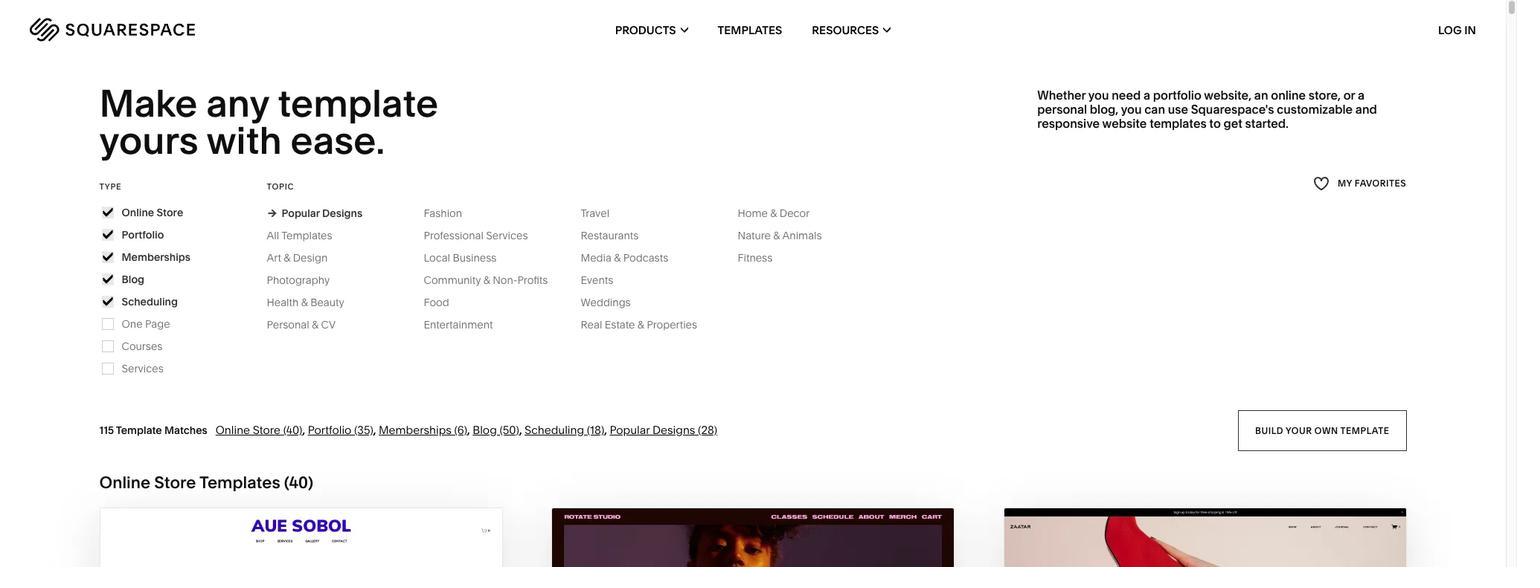 Task type: vqa. For each thing, say whether or not it's contained in the screenshot.
leftmost Blog
yes



Task type: describe. For each thing, give the bounding box(es) containing it.
topic
[[267, 181, 294, 192]]

home & decor
[[738, 207, 810, 220]]

personal & cv
[[267, 318, 336, 332]]

or
[[1344, 88, 1355, 103]]

store for online store (40) , portfolio (35) , memberships (6) , blog (50) , scheduling (18) , popular designs (28)
[[253, 423, 281, 437]]

local business
[[424, 251, 497, 265]]

5 , from the left
[[604, 423, 607, 437]]

1 horizontal spatial services
[[486, 229, 528, 242]]

make
[[99, 80, 197, 126]]

estate
[[605, 318, 635, 332]]

fashion
[[424, 207, 462, 220]]

online store (40) link
[[216, 423, 302, 437]]

personal & cv link
[[267, 318, 351, 332]]

all
[[267, 229, 279, 242]]

squarespace logo link
[[30, 18, 319, 42]]

portfolio (35) link
[[308, 423, 373, 437]]

real estate & properties
[[581, 318, 697, 332]]

photography link
[[267, 274, 345, 287]]

professional
[[424, 229, 484, 242]]

whether
[[1037, 88, 1086, 103]]

resources
[[812, 23, 879, 37]]

blog (50) link
[[473, 423, 519, 437]]

squarespace logo image
[[30, 18, 195, 42]]

& for design
[[284, 251, 290, 265]]

professional services link
[[424, 229, 543, 242]]

1 vertical spatial popular
[[610, 423, 650, 437]]

0 horizontal spatial designs
[[322, 207, 362, 220]]

my favorites link
[[1314, 174, 1407, 194]]

blog,
[[1090, 102, 1119, 117]]

fitness link
[[738, 251, 788, 265]]

courses
[[122, 340, 163, 353]]

beauty
[[310, 296, 344, 309]]

local business link
[[424, 251, 512, 265]]

local
[[424, 251, 450, 265]]

responsive
[[1037, 116, 1100, 131]]

(28)
[[698, 423, 717, 437]]

entertainment link
[[424, 318, 508, 332]]

decor
[[780, 207, 810, 220]]

art & design
[[267, 251, 328, 265]]

rotate element
[[552, 509, 954, 568]]

log             in
[[1438, 23, 1476, 37]]

& for cv
[[312, 318, 319, 332]]

whether you need a portfolio website, an online store, or a personal blog, you can use squarespace's customizable and responsive website templates to get started.
[[1037, 88, 1377, 131]]

1 vertical spatial templates
[[281, 229, 332, 242]]

online for online store templates ( 40 )
[[99, 473, 150, 493]]

ease.
[[291, 118, 385, 164]]

cv
[[321, 318, 336, 332]]

aue sobol image
[[100, 509, 502, 568]]

online store
[[122, 206, 183, 219]]

scheduling (18) link
[[525, 423, 604, 437]]

art
[[267, 251, 281, 265]]

store for online store templates ( 40 )
[[154, 473, 196, 493]]

matches
[[164, 424, 207, 437]]

0 horizontal spatial you
[[1088, 88, 1109, 103]]

real
[[581, 318, 602, 332]]

and
[[1356, 102, 1377, 117]]

yours
[[99, 118, 198, 164]]

non-
[[493, 274, 517, 287]]

& for beauty
[[301, 296, 308, 309]]

events link
[[581, 274, 628, 287]]

0 vertical spatial blog
[[122, 273, 144, 286]]

business
[[453, 251, 497, 265]]

page
[[145, 318, 170, 331]]

use
[[1168, 102, 1188, 117]]

your
[[1286, 425, 1312, 436]]

media & podcasts
[[581, 251, 668, 265]]

4 , from the left
[[519, 423, 522, 437]]

fitness
[[738, 251, 773, 265]]

community & non-profits
[[424, 274, 548, 287]]

all templates link
[[267, 229, 347, 242]]

build
[[1255, 425, 1284, 436]]

animals
[[782, 229, 822, 242]]

1 vertical spatial portfolio
[[308, 423, 351, 437]]

need
[[1112, 88, 1141, 103]]

0 vertical spatial memberships
[[122, 251, 191, 264]]

0 horizontal spatial templates
[[199, 473, 280, 493]]

health & beauty link
[[267, 296, 359, 309]]

(
[[284, 473, 289, 493]]

community
[[424, 274, 481, 287]]

food
[[424, 296, 449, 309]]

build your own template button
[[1238, 411, 1407, 452]]

(18)
[[587, 423, 604, 437]]

1 vertical spatial scheduling
[[525, 423, 584, 437]]

my favorites
[[1338, 178, 1407, 189]]

home
[[738, 207, 768, 220]]

personal
[[1037, 102, 1087, 117]]

1 a from the left
[[1144, 88, 1150, 103]]

home & decor link
[[738, 207, 825, 220]]

1 horizontal spatial you
[[1121, 102, 1142, 117]]

& for podcasts
[[614, 251, 621, 265]]

type
[[99, 181, 122, 192]]

food link
[[424, 296, 464, 309]]

resources button
[[812, 0, 891, 60]]

115 template matches
[[99, 424, 207, 437]]

template inside make any template yours with ease.
[[278, 80, 438, 126]]

online store templates ( 40 )
[[99, 473, 313, 493]]

weddings
[[581, 296, 631, 309]]

professional services
[[424, 229, 528, 242]]



Task type: locate. For each thing, give the bounding box(es) containing it.
1 vertical spatial memberships
[[379, 423, 452, 437]]

0 horizontal spatial memberships
[[122, 251, 191, 264]]

1 horizontal spatial memberships
[[379, 423, 452, 437]]

any
[[206, 80, 269, 126]]

& right "art"
[[284, 251, 290, 265]]

services up business
[[486, 229, 528, 242]]

community & non-profits link
[[424, 274, 563, 287]]

get
[[1224, 116, 1243, 131]]

products button
[[615, 0, 688, 60]]

services
[[486, 229, 528, 242], [122, 362, 164, 376]]

(50)
[[500, 423, 519, 437]]

online store (40) , portfolio (35) , memberships (6) , blog (50) , scheduling (18) , popular designs (28)
[[216, 423, 717, 437]]

2 vertical spatial online
[[99, 473, 150, 493]]

& for animals
[[773, 229, 780, 242]]

a right need
[[1144, 88, 1150, 103]]

popular up all templates
[[282, 207, 320, 220]]

customizable
[[1277, 102, 1353, 117]]

, left 'scheduling (18)' link
[[519, 423, 522, 437]]

memberships down online store at the top left of page
[[122, 251, 191, 264]]

0 vertical spatial scheduling
[[122, 295, 178, 309]]

)
[[308, 473, 313, 493]]

& right home at the top of the page
[[770, 207, 777, 220]]

online for online store (40) , portfolio (35) , memberships (6) , blog (50) , scheduling (18) , popular designs (28)
[[216, 423, 250, 437]]

2 horizontal spatial templates
[[718, 23, 782, 37]]

, left "blog (50)" "link"
[[467, 423, 470, 437]]

you
[[1088, 88, 1109, 103], [1121, 102, 1142, 117]]

templates link
[[718, 0, 782, 60]]

0 vertical spatial online
[[122, 206, 154, 219]]

2 , from the left
[[373, 423, 376, 437]]

real estate & properties link
[[581, 318, 712, 332]]

make any template yours with ease.
[[99, 80, 446, 164]]

you left need
[[1088, 88, 1109, 103]]

entertainment
[[424, 318, 493, 332]]

store for online store
[[157, 206, 183, 219]]

podcasts
[[623, 251, 668, 265]]

events
[[581, 274, 613, 287]]

0 vertical spatial store
[[157, 206, 183, 219]]

0 vertical spatial template
[[278, 80, 438, 126]]

scheduling up one page
[[122, 295, 178, 309]]

2 a from the left
[[1358, 88, 1365, 103]]

portfolio left (35)
[[308, 423, 351, 437]]

designs up all templates link
[[322, 207, 362, 220]]

zaatar element
[[1004, 509, 1406, 568]]

nature
[[738, 229, 771, 242]]

art & design link
[[267, 251, 343, 265]]

2 vertical spatial store
[[154, 473, 196, 493]]

favorites
[[1355, 178, 1407, 189]]

2 vertical spatial templates
[[199, 473, 280, 493]]

&
[[770, 207, 777, 220], [773, 229, 780, 242], [284, 251, 290, 265], [614, 251, 621, 265], [483, 274, 490, 287], [301, 296, 308, 309], [312, 318, 319, 332], [638, 318, 644, 332]]

portfolio
[[122, 228, 164, 242], [308, 423, 351, 437]]

, left popular designs (28) link
[[604, 423, 607, 437]]

0 horizontal spatial scheduling
[[122, 295, 178, 309]]

templates
[[1150, 116, 1207, 131]]

0 horizontal spatial template
[[278, 80, 438, 126]]

0 horizontal spatial popular
[[282, 207, 320, 220]]

can
[[1145, 102, 1165, 117]]

0 horizontal spatial services
[[122, 362, 164, 376]]

& right the nature
[[773, 229, 780, 242]]

& for decor
[[770, 207, 777, 220]]

memberships
[[122, 251, 191, 264], [379, 423, 452, 437]]

a
[[1144, 88, 1150, 103], [1358, 88, 1365, 103]]

1 horizontal spatial blog
[[473, 423, 497, 437]]

fashion link
[[424, 207, 477, 220]]

services down courses at bottom left
[[122, 362, 164, 376]]

0 horizontal spatial blog
[[122, 273, 144, 286]]

template
[[278, 80, 438, 126], [1340, 425, 1390, 436]]

, left portfolio (35) link
[[302, 423, 305, 437]]

1 horizontal spatial designs
[[653, 423, 695, 437]]

1 horizontal spatial scheduling
[[525, 423, 584, 437]]

1 vertical spatial store
[[253, 423, 281, 437]]

designs left (28)
[[653, 423, 695, 437]]

online down template
[[99, 473, 150, 493]]

you left can
[[1121, 102, 1142, 117]]

designs
[[322, 207, 362, 220], [653, 423, 695, 437]]

0 vertical spatial designs
[[322, 207, 362, 220]]

popular designs link
[[267, 207, 362, 220]]

memberships (6) link
[[379, 423, 467, 437]]

0 vertical spatial templates
[[718, 23, 782, 37]]

1 vertical spatial online
[[216, 423, 250, 437]]

travel link
[[581, 207, 624, 220]]

build your own template
[[1255, 425, 1390, 436]]

memberships left (6)
[[379, 423, 452, 437]]

store,
[[1309, 88, 1341, 103]]

started.
[[1245, 116, 1289, 131]]

popular designs (28) link
[[610, 423, 717, 437]]

popular right (18)
[[610, 423, 650, 437]]

store
[[157, 206, 183, 219], [253, 423, 281, 437], [154, 473, 196, 493]]

1 , from the left
[[302, 423, 305, 437]]

online down yours
[[122, 206, 154, 219]]

1 vertical spatial template
[[1340, 425, 1390, 436]]

scheduling left (18)
[[525, 423, 584, 437]]

0 horizontal spatial a
[[1144, 88, 1150, 103]]

photography
[[267, 274, 330, 287]]

, left memberships (6) link
[[373, 423, 376, 437]]

115
[[99, 424, 114, 437]]

online right matches at bottom left
[[216, 423, 250, 437]]

website,
[[1204, 88, 1252, 103]]

zaatar image
[[1004, 509, 1406, 568]]

media & podcasts link
[[581, 251, 683, 265]]

1 vertical spatial designs
[[653, 423, 695, 437]]

& right estate
[[638, 318, 644, 332]]

template inside button
[[1340, 425, 1390, 436]]

1 vertical spatial services
[[122, 362, 164, 376]]

rotate image
[[552, 509, 954, 568]]

(40)
[[283, 423, 302, 437]]

blog up one
[[122, 273, 144, 286]]

(6)
[[454, 423, 467, 437]]

& right media
[[614, 251, 621, 265]]

weddings link
[[581, 296, 646, 309]]

health & beauty
[[267, 296, 344, 309]]

an
[[1254, 88, 1268, 103]]

& for non-
[[483, 274, 490, 287]]

& left cv
[[312, 318, 319, 332]]

1 horizontal spatial portfolio
[[308, 423, 351, 437]]

blog right (6)
[[473, 423, 497, 437]]

portfolio down online store at the top left of page
[[122, 228, 164, 242]]

3 , from the left
[[467, 423, 470, 437]]

1 horizontal spatial popular
[[610, 423, 650, 437]]

0 vertical spatial popular
[[282, 207, 320, 220]]

log
[[1438, 23, 1462, 37]]

restaurants
[[581, 229, 639, 242]]

40
[[289, 473, 308, 493]]

a right or
[[1358, 88, 1365, 103]]

design
[[293, 251, 328, 265]]

to
[[1209, 116, 1221, 131]]

restaurants link
[[581, 229, 654, 242]]

portfolio
[[1153, 88, 1202, 103]]

0 vertical spatial services
[[486, 229, 528, 242]]

& right health
[[301, 296, 308, 309]]

blog
[[122, 273, 144, 286], [473, 423, 497, 437]]

0 horizontal spatial portfolio
[[122, 228, 164, 242]]

aue sobol element
[[100, 509, 502, 568]]

1 horizontal spatial templates
[[281, 229, 332, 242]]

0 vertical spatial portfolio
[[122, 228, 164, 242]]

1 horizontal spatial a
[[1358, 88, 1365, 103]]

& left non-
[[483, 274, 490, 287]]

one
[[122, 318, 143, 331]]

squarespace's
[[1191, 102, 1274, 117]]

online
[[122, 206, 154, 219], [216, 423, 250, 437], [99, 473, 150, 493]]

products
[[615, 23, 676, 37]]

nature & animals
[[738, 229, 822, 242]]

online for online store
[[122, 206, 154, 219]]

own
[[1315, 425, 1338, 436]]

nature & animals link
[[738, 229, 837, 242]]

media
[[581, 251, 612, 265]]

website
[[1102, 116, 1147, 131]]

log             in link
[[1438, 23, 1476, 37]]

1 horizontal spatial template
[[1340, 425, 1390, 436]]

health
[[267, 296, 299, 309]]

one page
[[122, 318, 170, 331]]

personal
[[267, 318, 309, 332]]

1 vertical spatial blog
[[473, 423, 497, 437]]



